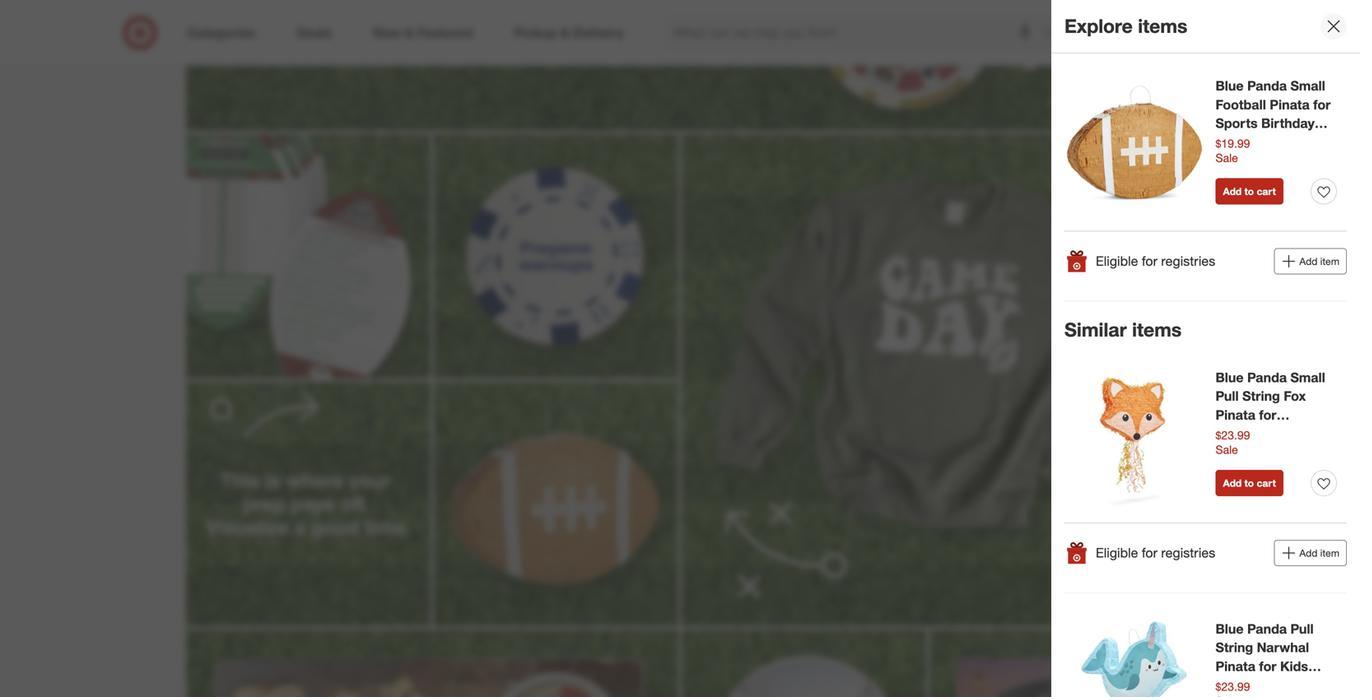 Task type: vqa. For each thing, say whether or not it's contained in the screenshot.
take
no



Task type: locate. For each thing, give the bounding box(es) containing it.
the
[[242, 15, 277, 45]]

panda up football
[[1248, 78, 1287, 94]]

sale up 16
[[1216, 443, 1239, 457]]

add item for blue panda small football pinata for sports birthday party decorations, 16.5 x 2.9 x 10.6 in
[[1300, 255, 1340, 268]]

blue inside the "blue panda small football pinata for sports birthday party decorations, 16.5 x 2.9 x 10.6 in"
[[1216, 78, 1244, 94]]

1 sale from the top
[[1216, 151, 1239, 165]]

party
[[1216, 134, 1250, 150], [1216, 445, 1250, 461]]

add to cart down $23.99 sale
[[1224, 477, 1277, 489]]

0 vertical spatial eligible
[[1096, 253, 1139, 269]]

1 panda from the top
[[1248, 78, 1287, 94]]

1 vertical spatial blue
[[1216, 370, 1244, 386]]

panda for string
[[1248, 370, 1287, 386]]

2 sale from the top
[[1216, 443, 1239, 457]]

add to cart for 16
[[1224, 477, 1277, 489]]

2 eligible from the top
[[1096, 545, 1139, 561]]

$23.99 for $23.99 sale
[[1216, 428, 1251, 443]]

2 small from the top
[[1291, 370, 1326, 386]]

add to cart down 2.9
[[1224, 185, 1277, 198]]

decorations
[[1254, 445, 1330, 461]]

1 horizontal spatial x
[[1245, 153, 1253, 169]]

pregame warmups
[[519, 238, 594, 275]]

item
[[1321, 255, 1340, 268], [1321, 547, 1340, 559]]

birthday inside blue panda small pull string fox pinata for woodland birthday party decorations 16 x 13 in
[[1282, 426, 1336, 442]]

pinata
[[1270, 97, 1310, 113], [1216, 407, 1256, 423]]

items right similar
[[1133, 318, 1182, 341]]

party up 16
[[1216, 445, 1250, 461]]

woodland
[[1216, 426, 1279, 442]]

0 horizontal spatial in
[[1263, 464, 1275, 480]]

0 vertical spatial add item button
[[1274, 248, 1347, 275]]

0 vertical spatial item
[[1321, 255, 1340, 268]]

in inside the "blue panda small football pinata for sports birthday party decorations, 16.5 x 2.9 x 10.6 in"
[[1318, 153, 1330, 169]]

x inside blue panda small pull string fox pinata for woodland birthday party decorations 16 x 13 in
[[1234, 464, 1242, 480]]

decorations,
[[1254, 134, 1333, 150]]

x right 2.9
[[1278, 153, 1285, 169]]

panda inside blue panda small pull string fox pinata for woodland birthday party decorations 16 x 13 in
[[1248, 370, 1287, 386]]

dialog
[[1052, 0, 1361, 698]]

0 vertical spatial in
[[1318, 153, 1330, 169]]

1 vertical spatial $23.99
[[1216, 680, 1251, 694]]

0 vertical spatial small
[[1291, 78, 1326, 94]]

birthday up decorations,
[[1262, 115, 1315, 132]]

2 $23.99 from the top
[[1216, 680, 1251, 694]]

2 add to cart button from the top
[[1216, 470, 1284, 496]]

0 vertical spatial pinata
[[1270, 97, 1310, 113]]

1 vertical spatial in
[[1263, 464, 1275, 480]]

pinata inside blue panda small pull string fox pinata for woodland birthday party decorations 16 x 13 in
[[1216, 407, 1256, 423]]

cart down 2.9
[[1257, 185, 1277, 198]]

1 vertical spatial panda
[[1248, 370, 1287, 386]]

items right "explore"
[[1138, 15, 1188, 38]]

1 vertical spatial eligible
[[1096, 545, 1139, 561]]

1 vertical spatial add to cart button
[[1216, 470, 1284, 496]]

1 vertical spatial add item button
[[1274, 540, 1347, 566]]

1 vertical spatial birthday
[[1282, 426, 1336, 442]]

to right 16
[[1245, 477, 1255, 489]]

good
[[311, 516, 359, 540]]

0 horizontal spatial x
[[1234, 464, 1242, 480]]

0 vertical spatial birthday
[[1262, 115, 1315, 132]]

add item button
[[1274, 248, 1347, 275], [1274, 540, 1347, 566]]

1 registries from the top
[[1162, 253, 1216, 269]]

add item button for blue panda small football pinata for sports birthday party decorations, 16.5 x 2.9 x 10.6 in
[[1274, 248, 1347, 275]]

2 add item button from the top
[[1274, 540, 1347, 566]]

panda up string
[[1248, 370, 1287, 386]]

birthday inside the "blue panda small football pinata for sports birthday party decorations, 16.5 x 2.9 x 10.6 in"
[[1262, 115, 1315, 132]]

small
[[1291, 78, 1326, 94], [1291, 370, 1326, 386]]

1 vertical spatial items
[[1133, 318, 1182, 341]]

2 registries from the top
[[1162, 545, 1216, 561]]

blue panda small pull string fox pinata for woodland birthday party decorations 16 x 13 in image
[[1065, 368, 1206, 510], [1065, 368, 1206, 510]]

to for 2.9
[[1245, 185, 1255, 198]]

registries for blue panda small pull string fox pinata for woodland birthday party decorations 16 x 13 in
[[1162, 545, 1216, 561]]

blue
[[1216, 78, 1244, 94], [1216, 370, 1244, 386]]

sale inside $19.99 sale
[[1216, 151, 1239, 165]]

your
[[350, 469, 391, 492]]

1 vertical spatial to
[[1245, 477, 1255, 489]]

panda
[[1248, 78, 1287, 94], [1248, 370, 1287, 386]]

to down $19.99 sale
[[1245, 185, 1255, 198]]

1 add item button from the top
[[1274, 248, 1347, 275]]

pinata up decorations,
[[1270, 97, 1310, 113]]

1 add to cart button from the top
[[1216, 178, 1284, 205]]

2 to from the top
[[1245, 477, 1255, 489]]

in right 10.6
[[1318, 153, 1330, 169]]

2 panda from the top
[[1248, 370, 1287, 386]]

item for blue panda small pull string fox pinata for woodland birthday party decorations 16 x 13 in
[[1321, 547, 1340, 559]]

0 vertical spatial party
[[1216, 134, 1250, 150]]

football
[[1216, 97, 1267, 113]]

birthday
[[1262, 115, 1315, 132], [1282, 426, 1336, 442]]

blue panda pull string narwhal pinata for kids birthday party supplies, under the sea party decorations (small, 16.5 x 12.3 in) image
[[1065, 620, 1206, 698], [1065, 620, 1206, 698]]

1 $23.99 from the top
[[1216, 428, 1251, 443]]

1 vertical spatial small
[[1291, 370, 1326, 386]]

similar items
[[1065, 318, 1182, 341]]

where
[[286, 469, 344, 492]]

add item
[[1300, 255, 1340, 268], [1300, 547, 1340, 559]]

16.5
[[1216, 153, 1242, 169]]

&
[[262, 39, 277, 69]]

in
[[1318, 153, 1330, 169], [1263, 464, 1275, 480]]

1 horizontal spatial pinata
[[1270, 97, 1310, 113]]

sale for 16.5
[[1216, 151, 1239, 165]]

visualize
[[207, 516, 289, 540]]

0 vertical spatial eligible for registries
[[1096, 253, 1216, 269]]

1 vertical spatial item
[[1321, 547, 1340, 559]]

blue panda small football pinata for sports birthday party decorations, 16.5 x 2.9 x 10.6 in image
[[1065, 77, 1206, 218], [1065, 77, 1206, 218]]

10.6
[[1289, 153, 1315, 169]]

2 add item from the top
[[1300, 547, 1340, 559]]

pays
[[291, 492, 335, 516]]

blue up pull
[[1216, 370, 1244, 386]]

0 vertical spatial add to cart button
[[1216, 178, 1284, 205]]

small up decorations,
[[1291, 78, 1326, 94]]

in for 10.6
[[1318, 153, 1330, 169]]

blue panda small football pinata for sports birthday party decorations, 16.5 x 2.9 x 10.6 in link
[[1216, 77, 1338, 169]]

for inside hit the jackpot with ideas for fun, food & friends.
[[491, 15, 521, 45]]

blue up football
[[1216, 78, 1244, 94]]

items
[[1138, 15, 1188, 38], [1133, 318, 1182, 341]]

pull
[[1216, 388, 1239, 404]]

with
[[373, 15, 418, 45]]

sale
[[1216, 151, 1239, 165], [1216, 443, 1239, 457]]

0 vertical spatial blue
[[1216, 78, 1244, 94]]

1 add item from the top
[[1300, 255, 1340, 268]]

0 vertical spatial sale
[[1216, 151, 1239, 165]]

1 vertical spatial sale
[[1216, 443, 1239, 457]]

add
[[1224, 185, 1242, 198], [1300, 255, 1318, 268], [1224, 477, 1242, 489], [1300, 547, 1318, 559]]

eligible for registries
[[1096, 253, 1216, 269], [1096, 545, 1216, 561]]

0 vertical spatial items
[[1138, 15, 1188, 38]]

2 item from the top
[[1321, 547, 1340, 559]]

panda inside the "blue panda small football pinata for sports birthday party decorations, 16.5 x 2.9 x 10.6 in"
[[1248, 78, 1287, 94]]

2 blue from the top
[[1216, 370, 1244, 386]]

cart for 13
[[1257, 477, 1277, 489]]

0 vertical spatial add item
[[1300, 255, 1340, 268]]

add to cart
[[1224, 185, 1277, 198], [1224, 477, 1277, 489]]

in inside blue panda small pull string fox pinata for woodland birthday party decorations 16 x 13 in
[[1263, 464, 1275, 480]]

1 vertical spatial add to cart
[[1224, 477, 1277, 489]]

blue inside blue panda small pull string fox pinata for woodland birthday party decorations 16 x 13 in
[[1216, 370, 1244, 386]]

1 vertical spatial pinata
[[1216, 407, 1256, 423]]

add to cart button
[[1216, 178, 1284, 205], [1216, 470, 1284, 496]]

1 eligible from the top
[[1096, 253, 1139, 269]]

blue panda small pull string fox pinata for woodland birthday party decorations 16 x 13 in link
[[1216, 368, 1338, 480]]

to for 16
[[1245, 477, 1255, 489]]

1 party from the top
[[1216, 134, 1250, 150]]

0 vertical spatial cart
[[1257, 185, 1277, 198]]

0 vertical spatial registries
[[1162, 253, 1216, 269]]

1 add to cart from the top
[[1224, 185, 1277, 198]]

eligible
[[1096, 253, 1139, 269], [1096, 545, 1139, 561]]

add to cart button down $23.99 sale
[[1216, 470, 1284, 496]]

1 vertical spatial eligible for registries
[[1096, 545, 1216, 561]]

small inside blue panda small pull string fox pinata for woodland birthday party decorations 16 x 13 in
[[1291, 370, 1326, 386]]

sale down "sports"
[[1216, 151, 1239, 165]]

1 vertical spatial party
[[1216, 445, 1250, 461]]

2 horizontal spatial x
[[1278, 153, 1285, 169]]

1 vertical spatial add item
[[1300, 547, 1340, 559]]

0 horizontal spatial pinata
[[1216, 407, 1256, 423]]

sale inside $23.99 sale
[[1216, 443, 1239, 457]]

1 vertical spatial registries
[[1162, 545, 1216, 561]]

0 vertical spatial add to cart
[[1224, 185, 1277, 198]]

x left 2.9
[[1245, 153, 1253, 169]]

to
[[1245, 185, 1255, 198], [1245, 477, 1255, 489]]

1 item from the top
[[1321, 255, 1340, 268]]

for
[[491, 15, 521, 45], [1314, 97, 1331, 113], [1142, 253, 1158, 269], [1260, 407, 1277, 423], [1142, 545, 1158, 561]]

1 cart from the top
[[1257, 185, 1277, 198]]

cart
[[1257, 185, 1277, 198], [1257, 477, 1277, 489]]

1 vertical spatial cart
[[1257, 477, 1277, 489]]

1 blue from the top
[[1216, 78, 1244, 94]]

blue panda small football pinata for sports birthday party decorations, 16.5 x 2.9 x 10.6 in
[[1216, 78, 1333, 169]]

$23.99 sale
[[1216, 428, 1251, 457]]

fun,
[[528, 15, 568, 45]]

masterpieces casino style 100 piece poker chip set - nfl kansas city chiefs, masterpieces casino style 20 piece 11.5 gram poker chip set nfl san francisco 49ers gold edition, masterpieces officially licensed nfl league-nfl checkers board game for families and kids ages 6 and up, masterpieces officially licsenced nfl kansas city chiefs shake n' score dice game for age 6 and up, masterpieces officially licsenced nfl san francisco 49ers shake n' score dice game for age 6 and up, masterpieces officially licensed nfl kansas city chiefs matching game for kids and families, masterpieces officially licensed nfl san francisco 49ers matching game for kids and families image
[[186, 0, 1175, 131]]

pinata down pull
[[1216, 407, 1256, 423]]

0 vertical spatial panda
[[1248, 78, 1287, 94]]

registries
[[1162, 253, 1216, 269], [1162, 545, 1216, 561]]

0 vertical spatial $23.99
[[1216, 428, 1251, 443]]

small inside the "blue panda small football pinata for sports birthday party decorations, 16.5 x 2.9 x 10.6 in"
[[1291, 78, 1326, 94]]

in right 13
[[1263, 464, 1275, 480]]

1 to from the top
[[1245, 185, 1255, 198]]

2.9
[[1256, 153, 1274, 169]]

off.
[[340, 492, 369, 516]]

food
[[204, 39, 255, 69]]

0 vertical spatial to
[[1245, 185, 1255, 198]]

2 party from the top
[[1216, 445, 1250, 461]]

eligible for registries for blue panda small football pinata for sports birthday party decorations, 16.5 x 2.9 x 10.6 in
[[1096, 253, 1216, 269]]

x
[[1245, 153, 1253, 169], [1278, 153, 1285, 169], [1234, 464, 1242, 480]]

1 small from the top
[[1291, 78, 1326, 94]]

party down "sports"
[[1216, 134, 1250, 150]]

add to cart button for 16
[[1216, 470, 1284, 496]]

add to cart button down 2.9
[[1216, 178, 1284, 205]]

eligible for registries for blue panda small pull string fox pinata for woodland birthday party decorations 16 x 13 in
[[1096, 545, 1216, 561]]

$23.99
[[1216, 428, 1251, 443], [1216, 680, 1251, 694]]

2 cart from the top
[[1257, 477, 1277, 489]]

2 add to cart from the top
[[1224, 477, 1277, 489]]

cart down decorations
[[1257, 477, 1277, 489]]

1 horizontal spatial in
[[1318, 153, 1330, 169]]

blue panda small pull string fox pinata for woodland birthday party decorations 16 x 13 in
[[1216, 370, 1336, 480]]

birthday up decorations
[[1282, 426, 1336, 442]]

registries for blue panda small football pinata for sports birthday party decorations, 16.5 x 2.9 x 10.6 in
[[1162, 253, 1216, 269]]

x right 16
[[1234, 464, 1242, 480]]

small up fox
[[1291, 370, 1326, 386]]

2 eligible for registries from the top
[[1096, 545, 1216, 561]]

1 eligible for registries from the top
[[1096, 253, 1216, 269]]

add item button for blue panda small pull string fox pinata for woodland birthday party decorations 16 x 13 in
[[1274, 540, 1347, 566]]

hit the jackpot with ideas for fun, food & friends.
[[204, 15, 575, 69]]



Task type: describe. For each thing, give the bounding box(es) containing it.
dialog containing explore items
[[1052, 0, 1361, 698]]

friends.
[[284, 39, 366, 69]]

explore
[[1065, 15, 1133, 38]]

search button
[[1037, 15, 1077, 54]]

x for blue panda small football pinata for sports birthday party decorations, 16.5 x 2.9 x 10.6 in
[[1278, 153, 1285, 169]]

13
[[1245, 464, 1260, 480]]

pinata inside the "blue panda small football pinata for sports birthday party decorations, 16.5 x 2.9 x 10.6 in"
[[1270, 97, 1310, 113]]

small for fox
[[1291, 370, 1326, 386]]

string
[[1243, 388, 1281, 404]]

add item for blue panda small pull string fox pinata for woodland birthday party decorations 16 x 13 in
[[1300, 547, 1340, 559]]

sale for party
[[1216, 443, 1239, 457]]

this is where your prep pays off. visualize a good time.
[[207, 469, 410, 540]]

blue for pull
[[1216, 370, 1244, 386]]

x for blue panda small pull string fox pinata for woodland birthday party decorations 16 x 13 in
[[1234, 464, 1242, 480]]

What can we help you find? suggestions appear below search field
[[664, 15, 1049, 51]]

similar
[[1065, 318, 1127, 341]]

for inside blue panda small pull string fox pinata for woodland birthday party decorations 16 x 13 in
[[1260, 407, 1277, 423]]

for inside the "blue panda small football pinata for sports birthday party decorations, 16.5 x 2.9 x 10.6 in"
[[1314, 97, 1331, 113]]

item for blue panda small football pinata for sports birthday party decorations, 16.5 x 2.9 x 10.6 in
[[1321, 255, 1340, 268]]

in for 13
[[1263, 464, 1275, 480]]

$19.99
[[1216, 136, 1251, 151]]

ideas
[[425, 15, 485, 45]]

add to cart for 2.9
[[1224, 185, 1277, 198]]

hit
[[204, 15, 235, 45]]

eligible for blue panda small pull string fox pinata for woodland birthday party decorations 16 x 13 in
[[1096, 545, 1139, 561]]

a
[[294, 516, 306, 540]]

sports
[[1216, 115, 1258, 132]]

this
[[220, 469, 260, 492]]

items for explore items
[[1138, 15, 1188, 38]]

is
[[265, 469, 281, 492]]

$19.99 sale
[[1216, 136, 1251, 165]]

search
[[1037, 26, 1077, 42]]

cart for 10.6
[[1257, 185, 1277, 198]]

party inside the "blue panda small football pinata for sports birthday party decorations, 16.5 x 2.9 x 10.6 in"
[[1216, 134, 1250, 150]]

party inside blue panda small pull string fox pinata for woodland birthday party decorations 16 x 13 in
[[1216, 445, 1250, 461]]

add to cart button for 2.9
[[1216, 178, 1284, 205]]

$23.99 for $23.99
[[1216, 680, 1251, 694]]

time.
[[365, 516, 410, 540]]

pregame
[[520, 238, 593, 258]]

items for similar items
[[1133, 318, 1182, 341]]

prep
[[243, 492, 285, 516]]

small for for
[[1291, 78, 1326, 94]]

fox
[[1284, 388, 1307, 404]]

blue for football
[[1216, 78, 1244, 94]]

eligible for blue panda small football pinata for sports birthday party decorations, 16.5 x 2.9 x 10.6 in
[[1096, 253, 1139, 269]]

jackpot
[[284, 15, 366, 45]]

warmups
[[519, 254, 594, 275]]

explore items
[[1065, 15, 1188, 38]]

panda for pinata
[[1248, 78, 1287, 94]]

16
[[1216, 464, 1231, 480]]



